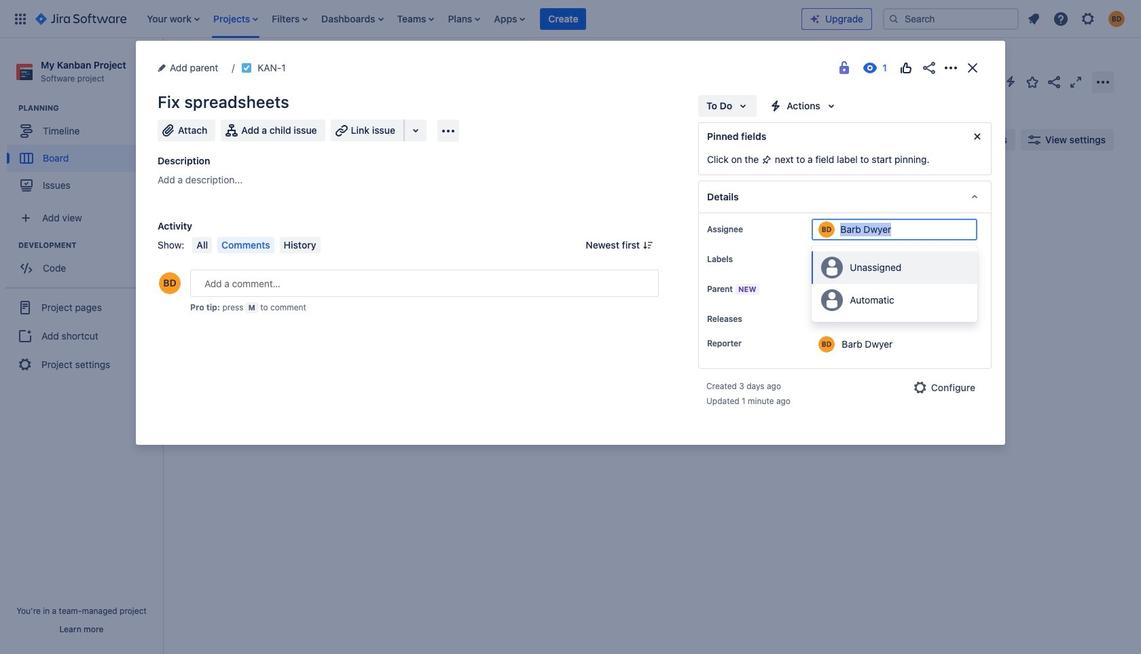 Task type: locate. For each thing, give the bounding box(es) containing it.
Search this board text field
[[192, 128, 254, 152]]

banner
[[0, 0, 1142, 38]]

1 vertical spatial heading
[[18, 240, 162, 251]]

0 vertical spatial heading
[[18, 103, 162, 114]]

create column image
[[768, 178, 784, 194]]

actions image
[[943, 60, 960, 76]]

None text field
[[841, 223, 894, 236]]

8 list item from the left
[[541, 0, 587, 38]]

vote options: no one has voted for this issue yet. image
[[898, 60, 915, 76]]

1 heading from the top
[[18, 103, 162, 114]]

Add a comment… field
[[190, 270, 659, 297]]

dialog
[[136, 41, 1006, 445]]

None search field
[[883, 8, 1019, 30]]

Search field
[[883, 8, 1019, 30]]

search image
[[889, 13, 900, 24]]

menu bar
[[190, 237, 323, 253]]

list
[[140, 0, 802, 38], [1022, 6, 1134, 31]]

task image
[[241, 63, 252, 73]]

assignee pin to top. only you can see pinned fields. image
[[746, 224, 757, 235]]

heading for top group
[[18, 103, 162, 114]]

primary element
[[8, 0, 802, 38]]

1 vertical spatial group
[[7, 240, 162, 286]]

task image
[[202, 246, 213, 257]]

labels pin to top. only you can see pinned fields. image
[[736, 254, 747, 265]]

jira software image
[[35, 11, 127, 27], [35, 11, 127, 27]]

7 list item from the left
[[490, 0, 530, 38]]

heading for group to the middle
[[18, 240, 162, 251]]

4 list item from the left
[[317, 0, 388, 38]]

link web pages and more image
[[408, 122, 424, 139]]

list item
[[143, 0, 204, 38], [209, 0, 263, 38], [268, 0, 312, 38], [317, 0, 388, 38], [393, 0, 439, 38], [444, 0, 485, 38], [490, 0, 530, 38], [541, 0, 587, 38]]

6 list item from the left
[[444, 0, 485, 38]]

reporter pin to top. only you can see pinned fields. image
[[745, 338, 756, 349]]

close image
[[965, 60, 981, 76]]

1 horizontal spatial list
[[1022, 6, 1134, 31]]

2 heading from the top
[[18, 240, 162, 251]]

group
[[7, 103, 162, 203], [7, 240, 162, 286], [5, 288, 158, 384]]

heading
[[18, 103, 162, 114], [18, 240, 162, 251]]



Task type: describe. For each thing, give the bounding box(es) containing it.
enter full screen image
[[1068, 74, 1085, 90]]

add people image
[[334, 132, 351, 148]]

hide message image
[[970, 128, 986, 145]]

5 list item from the left
[[393, 0, 439, 38]]

sidebar element
[[0, 38, 163, 654]]

details element
[[699, 181, 992, 213]]

2 vertical spatial group
[[5, 288, 158, 384]]

add app image
[[440, 123, 457, 139]]

0 vertical spatial group
[[7, 103, 162, 203]]

star kan board image
[[1025, 74, 1041, 90]]

3 list item from the left
[[268, 0, 312, 38]]

0 horizontal spatial list
[[140, 0, 802, 38]]

2 list item from the left
[[209, 0, 263, 38]]

copy link to issue image
[[283, 62, 294, 73]]

1 list item from the left
[[143, 0, 204, 38]]



Task type: vqa. For each thing, say whether or not it's contained in the screenshot.
Goal IMAGE
no



